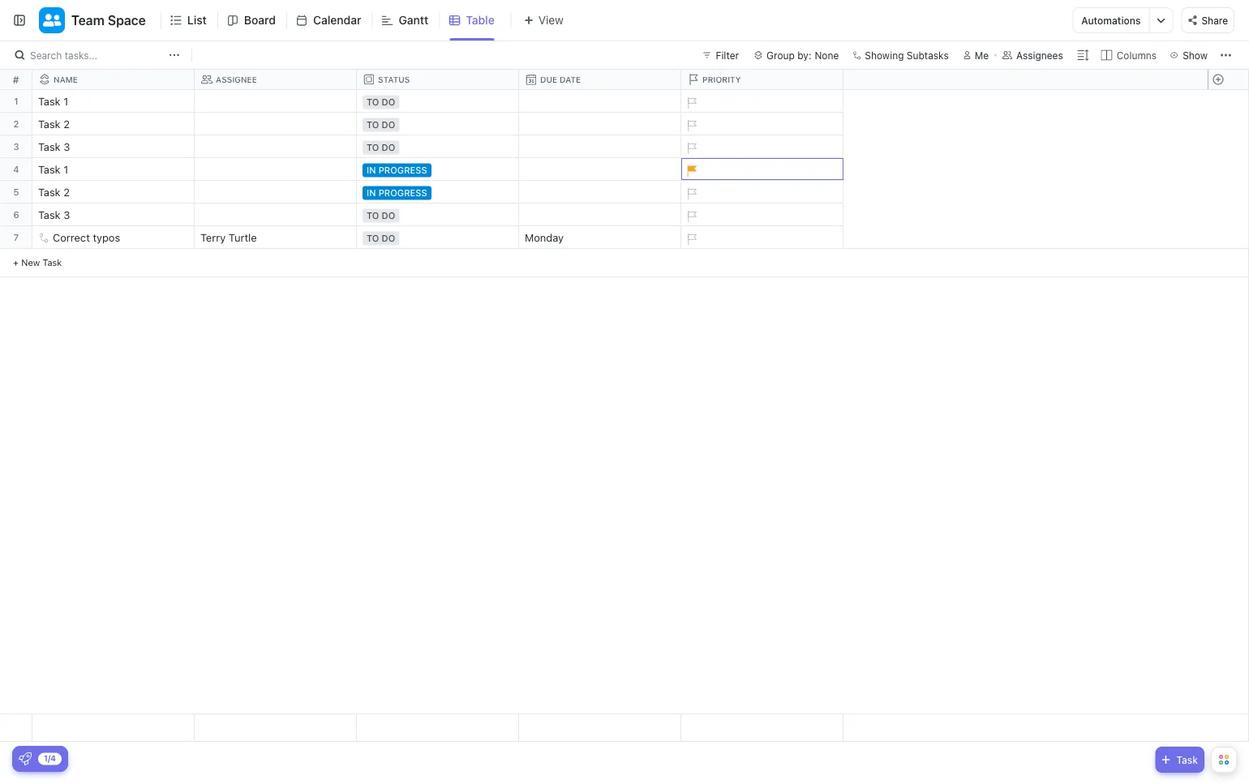 Task type: locate. For each thing, give the bounding box(es) containing it.
row group
[[0, 90, 32, 278], [32, 90, 844, 278], [1208, 90, 1249, 278]]

1 do from the top
[[382, 97, 395, 108]]

set priority element for press space to select this row. row containing correct typos
[[679, 227, 704, 252]]

row containing name
[[32, 70, 847, 90]]

view button
[[511, 10, 569, 30]]

press space to select this row. row containing ‎task 1
[[32, 90, 844, 115]]

3 to do from the top
[[367, 142, 395, 153]]

onboarding checklist button image
[[19, 753, 32, 766]]

to do cell for 4th set priority image from the top
[[357, 226, 519, 248]]

progress
[[379, 165, 427, 176], [379, 188, 427, 198]]

1
[[63, 95, 68, 108], [14, 96, 18, 106], [63, 164, 68, 176]]

task 3
[[38, 141, 70, 153], [38, 209, 70, 221]]

2 ‎task from the top
[[38, 118, 61, 130]]

set priority image
[[679, 91, 704, 115], [679, 114, 704, 138]]

to do cell
[[357, 90, 519, 112], [357, 113, 519, 135], [357, 136, 519, 157], [357, 204, 519, 226], [357, 226, 519, 248]]

3 for to do cell related to 1st set priority image from the top of the grid containing ‎task 1
[[63, 141, 70, 153]]

in progress
[[367, 165, 427, 176], [367, 188, 427, 198]]

3 to do cell from the top
[[357, 136, 519, 157]]

list
[[187, 13, 207, 27]]

1 down #
[[14, 96, 18, 106]]

show
[[1183, 49, 1208, 61]]

cell
[[195, 90, 357, 112], [519, 90, 682, 112], [195, 113, 357, 135], [519, 113, 682, 135], [195, 136, 357, 157], [519, 136, 682, 157], [195, 158, 357, 180], [519, 158, 682, 180], [195, 181, 357, 203], [519, 181, 682, 203], [195, 204, 357, 226], [519, 204, 682, 226]]

2 task 3 from the top
[[38, 209, 70, 221]]

table link
[[466, 0, 501, 41]]

2 down task 1
[[63, 186, 70, 198]]

in progress for press space to select this row. row containing task 1
[[367, 165, 427, 176]]

space
[[108, 13, 146, 28]]

1 vertical spatial task 3
[[38, 209, 70, 221]]

in
[[367, 165, 376, 176], [367, 188, 376, 198]]

2 row group from the left
[[32, 90, 844, 278]]

1 inside 1 2 3 4
[[14, 96, 18, 106]]

4 set priority element from the top
[[679, 182, 704, 206]]

3 up correct
[[63, 209, 70, 221]]

assignees button
[[996, 45, 1071, 65]]

1 set priority image from the top
[[679, 136, 704, 161]]

due
[[540, 75, 558, 84]]

tasks...
[[65, 49, 98, 61]]

to do cell for second set priority image from the bottom of the grid containing ‎task 1
[[357, 204, 519, 226]]

1 2 3 4
[[13, 96, 19, 174]]

3 up 4
[[13, 141, 19, 152]]

do for press space to select this row. row containing correct typos
[[382, 233, 395, 244]]

to do
[[367, 97, 395, 108], [367, 120, 395, 130], [367, 142, 395, 153], [367, 211, 395, 221], [367, 233, 395, 244]]

Search tasks... text field
[[30, 44, 165, 67]]

‎task
[[38, 95, 61, 108], [38, 118, 61, 130]]

due date
[[540, 75, 581, 84]]

1 to do from the top
[[367, 97, 395, 108]]

filter button
[[697, 45, 746, 65]]

name column header
[[32, 70, 198, 89]]

task 3 down ‎task 2 at the top left of the page
[[38, 141, 70, 153]]

new task
[[21, 257, 62, 268]]

2 set priority element from the top
[[679, 114, 704, 138]]

2 to do cell from the top
[[357, 113, 519, 135]]

2 set priority image from the top
[[679, 114, 704, 138]]

board link
[[244, 0, 282, 41]]

5 do from the top
[[382, 233, 395, 244]]

name
[[54, 75, 78, 84]]

table
[[466, 13, 495, 27]]

group
[[767, 49, 795, 61]]

0 vertical spatial in
[[367, 165, 376, 176]]

share button
[[1182, 7, 1235, 33]]

0 vertical spatial in progress cell
[[357, 158, 519, 180]]

2 do from the top
[[382, 120, 395, 130]]

showing subtasks
[[865, 49, 949, 61]]

3 do from the top
[[382, 142, 395, 153]]

3 set priority image from the top
[[679, 204, 704, 229]]

5 to do from the top
[[367, 233, 395, 244]]

‎task up ‎task 2 at the top left of the page
[[38, 95, 61, 108]]

0 vertical spatial ‎task
[[38, 95, 61, 108]]

assignee column header
[[195, 70, 360, 89]]

2 for 1
[[13, 118, 19, 129]]

status
[[378, 75, 410, 84]]

to do for to do cell related to 1st set priority image from the top of the grid containing ‎task 1
[[367, 142, 395, 153]]

1 in from the top
[[367, 165, 376, 176]]

status button
[[357, 74, 519, 85]]

1 to do cell from the top
[[357, 90, 519, 112]]

monday cell
[[519, 226, 682, 248]]

columns button
[[1097, 45, 1165, 65]]

4 to do cell from the top
[[357, 204, 519, 226]]

5 to do cell from the top
[[357, 226, 519, 248]]

2 down ‎task 1
[[63, 118, 70, 130]]

‎task down ‎task 1
[[38, 118, 61, 130]]

to do for to do cell corresponding to 4th set priority image from the top
[[367, 233, 395, 244]]

press space to select this row. row containing 2
[[0, 113, 32, 136]]

6 set priority element from the top
[[679, 227, 704, 252]]

task
[[38, 141, 61, 153], [38, 164, 61, 176], [38, 186, 61, 198], [38, 209, 61, 221], [43, 257, 62, 268], [1177, 755, 1199, 766]]

1 in progress cell from the top
[[357, 158, 519, 180]]

2 in progress from the top
[[367, 188, 427, 198]]

row
[[32, 70, 847, 90]]

task 2
[[38, 186, 70, 198]]

press space to select this row. row containing 4
[[0, 158, 32, 181]]

3
[[63, 141, 70, 153], [13, 141, 19, 152], [63, 209, 70, 221]]

‎task for ‎task 1
[[38, 95, 61, 108]]

5 set priority element from the top
[[679, 204, 704, 229]]

to do for second to do cell from the top
[[367, 120, 395, 130]]

team space button
[[65, 2, 146, 38]]

team space
[[71, 13, 146, 28]]

calendar link
[[313, 0, 368, 41]]

3 inside 1 2 3 4
[[13, 141, 19, 152]]

1 for ‎task 1
[[63, 95, 68, 108]]

1 vertical spatial in
[[367, 188, 376, 198]]

‎task 2
[[38, 118, 70, 130]]

to do for fifth to do cell from the bottom of the row group containing ‎task 1
[[367, 97, 395, 108]]

by:
[[798, 49, 812, 61]]

2 to from the top
[[367, 120, 379, 130]]

1 vertical spatial ‎task
[[38, 118, 61, 130]]

do
[[382, 97, 395, 108], [382, 120, 395, 130], [382, 142, 395, 153], [382, 211, 395, 221], [382, 233, 395, 244]]

0 vertical spatial task 3
[[38, 141, 70, 153]]

2 inside 1 2 3 4
[[13, 118, 19, 129]]

2 progress from the top
[[379, 188, 427, 198]]

set priority image for 2
[[679, 114, 704, 138]]

1 ‎task from the top
[[38, 95, 61, 108]]

1 row group from the left
[[0, 90, 32, 278]]

terry turtle
[[200, 232, 257, 244]]

set priority element
[[679, 91, 704, 115], [679, 114, 704, 138], [679, 136, 704, 161], [679, 182, 704, 206], [679, 204, 704, 229], [679, 227, 704, 252]]

1 vertical spatial in progress cell
[[357, 181, 519, 203]]

2 in progress cell from the top
[[357, 181, 519, 203]]

2 left ‎task 2 at the top left of the page
[[13, 118, 19, 129]]

priority
[[703, 75, 741, 84]]

4 do from the top
[[382, 211, 395, 221]]

press space to select this row. row containing 1
[[0, 90, 32, 113]]

search tasks...
[[30, 49, 98, 61]]

set priority image
[[679, 136, 704, 161], [679, 182, 704, 206], [679, 204, 704, 229], [679, 227, 704, 252]]

5 to from the top
[[367, 233, 379, 244]]

1 up the task 2
[[63, 164, 68, 176]]

1 set priority element from the top
[[679, 91, 704, 115]]

0 vertical spatial progress
[[379, 165, 427, 176]]

columns
[[1117, 49, 1157, 61]]

progress for press space to select this row. row containing task 1
[[379, 165, 427, 176]]

0 vertical spatial in progress
[[367, 165, 427, 176]]

3 set priority element from the top
[[679, 136, 704, 161]]

press space to select this row. row containing task 1
[[32, 158, 844, 183]]

1 set priority image from the top
[[679, 91, 704, 115]]

2
[[63, 118, 70, 130], [13, 118, 19, 129], [63, 186, 70, 198]]

1 task 3 from the top
[[38, 141, 70, 153]]

show button
[[1165, 45, 1213, 65]]

4 to from the top
[[367, 211, 379, 221]]

1 down name
[[63, 95, 68, 108]]

4 to do from the top
[[367, 211, 395, 221]]

monday
[[525, 232, 564, 244]]

to
[[367, 97, 379, 108], [367, 120, 379, 130], [367, 142, 379, 153], [367, 211, 379, 221], [367, 233, 379, 244]]

in progress cell
[[357, 158, 519, 180], [357, 181, 519, 203]]

task 3 down the task 2
[[38, 209, 70, 221]]

2 for task
[[63, 186, 70, 198]]

progress for press space to select this row. row containing task 2
[[379, 188, 427, 198]]

grid
[[0, 70, 1250, 742]]

press space to select this row. row
[[0, 90, 32, 113], [32, 90, 844, 115], [1208, 90, 1249, 113], [0, 113, 32, 136], [32, 113, 844, 138], [1208, 113, 1249, 136], [0, 136, 32, 158], [32, 136, 844, 161], [1208, 136, 1249, 158], [0, 158, 32, 181], [32, 158, 844, 183], [1208, 158, 1249, 181], [0, 181, 32, 204], [32, 181, 844, 206], [1208, 181, 1249, 204], [0, 204, 32, 226], [32, 204, 844, 229], [1208, 204, 1249, 226], [0, 226, 32, 249], [32, 226, 844, 252], [1208, 226, 1249, 249], [32, 715, 844, 742], [1208, 715, 1249, 742]]

in progress for press space to select this row. row containing task 2
[[367, 188, 427, 198]]

1 in progress from the top
[[367, 165, 427, 176]]

1 progress from the top
[[379, 165, 427, 176]]

terry turtle cell
[[195, 226, 357, 248]]

3 down ‎task 2 at the top left of the page
[[63, 141, 70, 153]]

to do for second set priority image from the bottom of the grid containing ‎task 1 to do cell
[[367, 211, 395, 221]]

1 vertical spatial in progress
[[367, 188, 427, 198]]

assignee button
[[195, 74, 357, 85]]

1 vertical spatial progress
[[379, 188, 427, 198]]

2 to do from the top
[[367, 120, 395, 130]]



Task type: vqa. For each thing, say whether or not it's contained in the screenshot.


Task type: describe. For each thing, give the bounding box(es) containing it.
due date column header
[[519, 70, 685, 90]]

priority column header
[[682, 70, 847, 89]]

set priority image for 1
[[679, 91, 704, 115]]

set priority element for press space to select this row. row containing ‎task 1
[[679, 91, 704, 115]]

‎task for ‎task 2
[[38, 118, 61, 130]]

assignee
[[216, 75, 257, 84]]

‎task 1
[[38, 95, 68, 108]]

6
[[13, 209, 19, 220]]

due date button
[[519, 74, 682, 86]]

gantt link
[[399, 0, 435, 41]]

assignees
[[1017, 49, 1064, 61]]

task 3 for 1st set priority image from the top of the grid containing ‎task 1
[[38, 141, 70, 153]]

me button
[[957, 45, 996, 65]]

search
[[30, 49, 62, 61]]

do for press space to select this row. row containing ‎task 1
[[382, 97, 395, 108]]

subtasks
[[907, 49, 949, 61]]

status column header
[[357, 70, 523, 89]]

new
[[21, 257, 40, 268]]

correct
[[53, 232, 90, 244]]

4 set priority image from the top
[[679, 227, 704, 252]]

press space to select this row. row containing ‎task 2
[[32, 113, 844, 138]]

2 for ‎task
[[63, 118, 70, 130]]

4
[[13, 164, 19, 174]]

press space to select this row. row containing 3
[[0, 136, 32, 158]]

1 to from the top
[[367, 97, 379, 108]]

gantt
[[399, 13, 429, 27]]

task 1
[[38, 164, 68, 176]]

filter
[[716, 49, 739, 61]]

3 to from the top
[[367, 142, 379, 153]]

row group containing 1 2 3 4
[[0, 90, 32, 278]]

board
[[244, 13, 276, 27]]

correct typos
[[53, 232, 120, 244]]

#
[[13, 74, 19, 85]]

showing subtasks button
[[847, 45, 954, 65]]

dropdown menu image
[[519, 715, 681, 742]]

2 in from the top
[[367, 188, 376, 198]]

set priority element for press space to select this row. row containing ‎task 2
[[679, 114, 704, 138]]

in progress cell for press space to select this row. row containing task 1
[[357, 158, 519, 180]]

set priority element for press space to select this row. row containing task 2
[[679, 182, 704, 206]]

none
[[815, 49, 839, 61]]

task 3 for second set priority image from the bottom of the grid containing ‎task 1
[[38, 209, 70, 221]]

view
[[539, 13, 564, 27]]

7
[[14, 232, 19, 243]]

6 7
[[13, 209, 19, 243]]

2 set priority image from the top
[[679, 182, 704, 206]]

1 for task 1
[[63, 164, 68, 176]]

press space to select this row. row containing 7
[[0, 226, 32, 249]]

priority button
[[682, 74, 844, 85]]

calendar
[[313, 13, 362, 27]]

share
[[1202, 15, 1229, 26]]

grid containing ‎task 1
[[0, 70, 1250, 742]]

3 for second set priority image from the bottom of the grid containing ‎task 1 to do cell
[[63, 209, 70, 221]]

press space to select this row. row containing 6
[[0, 204, 32, 226]]

typos
[[93, 232, 120, 244]]

name button
[[32, 74, 195, 85]]

in progress cell for press space to select this row. row containing task 2
[[357, 181, 519, 203]]

1/4
[[44, 754, 56, 764]]

do for press space to select this row. row containing ‎task 2
[[382, 120, 395, 130]]

press space to select this row. row containing task 2
[[32, 181, 844, 206]]

press space to select this row. row containing correct typos
[[32, 226, 844, 252]]

terry
[[200, 232, 226, 244]]

onboarding checklist button element
[[19, 753, 32, 766]]

row group containing ‎task 1
[[32, 90, 844, 278]]

automations
[[1082, 15, 1141, 26]]

showing
[[865, 49, 904, 61]]

user friends image
[[43, 13, 61, 27]]

list link
[[187, 0, 213, 41]]

date
[[560, 75, 581, 84]]

to do cell for 1st set priority image from the top of the grid containing ‎task 1
[[357, 136, 519, 157]]

automations button
[[1074, 8, 1149, 32]]

group by: none
[[767, 49, 839, 61]]

row inside grid
[[32, 70, 847, 90]]

3 row group from the left
[[1208, 90, 1249, 278]]

turtle
[[229, 232, 257, 244]]

me
[[975, 49, 989, 61]]

team
[[71, 13, 105, 28]]



